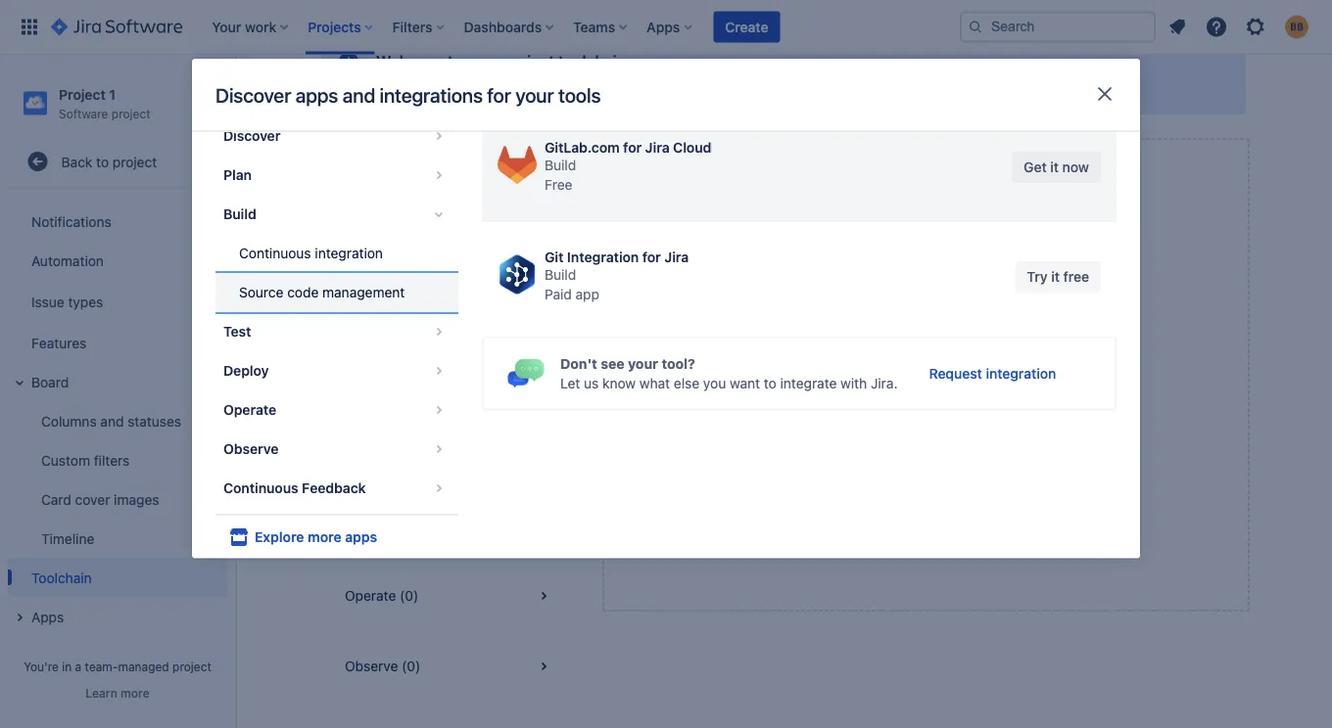 Task type: vqa. For each thing, say whether or not it's contained in the screenshot.
first 'Insert' from the top
no



Task type: describe. For each thing, give the bounding box(es) containing it.
workflow
[[831, 394, 888, 410]]

for inside welcome to your project toolchain discover integrations for your tools, connect work to your project, and manage it all right here.
[[514, 81, 531, 97]]

jira inside the gitlab.com for jira cloud build free
[[645, 140, 670, 156]]

observe (0)
[[345, 659, 420, 675]]

filters
[[94, 452, 130, 469]]

add
[[992, 394, 1016, 410]]

close modal image
[[1093, 82, 1117, 106]]

team's
[[1052, 394, 1094, 410]]

code
[[287, 284, 319, 300]]

toolchain inside build your toolchain to improve workflow and ship faster, add your team's tools and work to your project toolchain.
[[931, 366, 998, 384]]

apps image image
[[507, 359, 545, 388]]

integration
[[567, 249, 639, 265]]

discover apps and integrations for your tools
[[215, 84, 601, 107]]

jira.
[[871, 375, 898, 391]]

access link
[[8, 163, 227, 202]]

to up cloud
[[695, 81, 707, 97]]

let
[[560, 375, 580, 391]]

improve
[[777, 394, 827, 410]]

operate for operate (0)
[[345, 588, 396, 604]]

custom filters
[[41, 452, 130, 469]]

observe button
[[215, 430, 458, 469]]

gitlab.com
[[545, 140, 620, 156]]

managed
[[118, 660, 169, 674]]

app
[[576, 287, 599, 303]]

cloud
[[673, 140, 712, 156]]

group inside discover apps and integrations for your tools dialog
[[215, 110, 458, 514]]

and inside dialog
[[343, 84, 375, 107]]

test button
[[215, 312, 458, 351]]

don't see your tool? let us know what else you want to integrate with jira.
[[560, 355, 898, 391]]

continuous feedback
[[223, 480, 366, 496]]

chevron icon pointing right image for plan
[[427, 163, 451, 187]]

tools inside dialog
[[558, 84, 601, 107]]

(0) for observe (0)
[[402, 659, 420, 675]]

create
[[725, 19, 768, 35]]

continuous feedback button
[[215, 469, 458, 508]]

tool?
[[662, 355, 695, 371]]

try it free
[[1027, 269, 1089, 285]]

discover inside welcome to your project toolchain discover integrations for your tools, connect work to your project, and manage it all right here.
[[376, 81, 431, 97]]

deploy button
[[215, 351, 458, 390]]

a
[[75, 660, 82, 674]]

toolchain.
[[991, 414, 1053, 430]]

to
[[758, 394, 773, 410]]

paid
[[545, 287, 572, 303]]

automation
[[31, 253, 104, 269]]

free
[[545, 177, 573, 193]]

0 horizontal spatial apps
[[296, 84, 338, 107]]

for inside the gitlab.com for jira cloud build free
[[623, 140, 642, 156]]

discover (0) button
[[321, 209, 579, 279]]

feedback
[[302, 480, 366, 496]]

software
[[59, 107, 108, 120]]

access
[[31, 174, 77, 190]]

continuous integration button
[[215, 234, 458, 273]]

build inside button
[[223, 206, 256, 222]]

deploy (0) button
[[321, 491, 579, 561]]

build button
[[215, 194, 458, 234]]

chevron icon pointing right image for operate
[[427, 398, 451, 422]]

and inside welcome to your project toolchain discover integrations for your tools, connect work to your project, and manage it all right here.
[[795, 81, 818, 97]]

issue
[[31, 294, 64, 310]]

toolchain
[[31, 570, 92, 586]]

project,
[[743, 81, 791, 97]]

all inside welcome to your project toolchain discover integrations for your tools, connect work to your project, and manage it all right here.
[[888, 81, 902, 97]]

free
[[1063, 269, 1089, 285]]

source code management button
[[215, 273, 458, 312]]

columns and statuses link
[[20, 402, 227, 441]]

learn more
[[86, 687, 150, 700]]

(0) up chevron icon pointing down at the left top of the page
[[431, 165, 450, 181]]

custom
[[41, 452, 90, 469]]

discover for discover apps and integrations for your tools
[[215, 84, 291, 107]]

you're in a team-managed project
[[24, 660, 211, 674]]

explore
[[255, 529, 304, 545]]

team-
[[85, 660, 118, 674]]

notifications
[[31, 213, 111, 230]]

what
[[639, 375, 670, 391]]

observe for observe (0)
[[345, 659, 398, 675]]

operate (0) button
[[321, 561, 579, 632]]

deploy (0)
[[345, 518, 411, 534]]

gitlab.com for jira cloud logo image
[[498, 145, 537, 185]]

and inside 'link'
[[100, 413, 124, 429]]

board
[[31, 374, 69, 390]]

images
[[114, 492, 159, 508]]

create banner
[[0, 0, 1332, 55]]

automation link
[[8, 241, 227, 280]]

plan for plan (0)
[[345, 306, 372, 322]]

explore more apps link
[[215, 522, 389, 553]]

integration for continuous integration
[[315, 245, 383, 261]]

request integration button
[[917, 358, 1068, 389]]

toolchain link
[[8, 559, 227, 598]]

now
[[1063, 159, 1089, 175]]

and down jira.
[[892, 394, 915, 410]]

back to project
[[61, 154, 157, 170]]

in
[[62, 660, 72, 674]]

discover (0)
[[345, 236, 422, 252]]

integrate
[[780, 375, 837, 391]]

with
[[841, 375, 867, 391]]

to inside don't see your tool? let us know what else you want to integrate with jira.
[[764, 375, 777, 391]]

discover for discover
[[223, 127, 281, 143]]

us
[[584, 375, 599, 391]]

git integration for jira build paid app
[[545, 249, 689, 303]]

git integration for jira logo image
[[498, 255, 537, 294]]

chevron icon pointing right image for continuous feedback
[[427, 477, 451, 500]]

learn more button
[[86, 686, 150, 701]]

integration for request integration
[[986, 365, 1056, 381]]

chevron icon pointing down image
[[427, 202, 451, 226]]

learn
[[86, 687, 117, 700]]

build inside the gitlab.com for jira cloud build free
[[545, 157, 576, 173]]

get
[[1024, 159, 1047, 175]]

test
[[223, 323, 251, 339]]

Search field
[[960, 11, 1156, 43]]



Task type: locate. For each thing, give the bounding box(es) containing it.
don't
[[560, 355, 597, 371]]

tools inside build your toolchain to improve workflow and ship faster, add your team's tools and work to your project toolchain.
[[799, 414, 830, 430]]

and down workflow
[[834, 414, 857, 430]]

0 vertical spatial jira
[[645, 140, 670, 156]]

1 horizontal spatial more
[[308, 529, 342, 545]]

2 horizontal spatial tools
[[799, 414, 830, 430]]

3 chevron icon pointing right image from the top
[[427, 320, 451, 343]]

0 horizontal spatial work
[[660, 81, 691, 97]]

1 vertical spatial deploy
[[345, 518, 389, 534]]

chevron icon pointing right image inside plan button
[[427, 163, 451, 187]]

all left "right"
[[888, 81, 902, 97]]

notifications link
[[8, 202, 227, 241]]

and
[[795, 81, 818, 97], [343, 84, 375, 107], [892, 394, 915, 410], [100, 413, 124, 429], [834, 414, 857, 430]]

plan button
[[215, 155, 458, 194]]

all right view
[[379, 165, 393, 181]]

1 vertical spatial more
[[121, 687, 150, 700]]

0 vertical spatial continuous
[[239, 245, 311, 261]]

discover inside discover button
[[223, 127, 281, 143]]

apps inside explore more apps link
[[345, 529, 377, 545]]

jira
[[645, 140, 670, 156], [664, 249, 689, 265]]

1 vertical spatial toolchain
[[931, 366, 998, 384]]

for inside git integration for jira build paid app
[[642, 249, 661, 265]]

for down primary 'element'
[[487, 84, 511, 107]]

(0) up management
[[404, 236, 422, 252]]

toolchain up 'tools,' on the left
[[558, 52, 626, 71]]

1 horizontal spatial integration
[[986, 365, 1056, 381]]

gitlab.com for jira cloud build free
[[545, 140, 712, 193]]

here.
[[939, 81, 971, 97]]

integration
[[315, 245, 383, 261], [986, 365, 1056, 381]]

(0) down operate (0)
[[402, 659, 420, 675]]

it right get
[[1050, 159, 1059, 175]]

0 vertical spatial deploy
[[223, 362, 269, 379]]

2 vertical spatial it
[[1051, 269, 1060, 285]]

tools left connect
[[558, 84, 601, 107]]

0 vertical spatial integration
[[315, 245, 383, 261]]

build down git
[[545, 267, 576, 283]]

see
[[601, 355, 625, 371]]

0 horizontal spatial toolchain
[[558, 52, 626, 71]]

1 horizontal spatial deploy
[[345, 518, 389, 534]]

jira software image
[[51, 15, 182, 39], [51, 15, 182, 39]]

1 horizontal spatial operate
[[345, 588, 396, 604]]

and up discover button
[[343, 84, 375, 107]]

for
[[514, 81, 531, 97], [487, 84, 511, 107], [623, 140, 642, 156], [642, 249, 661, 265]]

4 chevron icon pointing right image from the top
[[427, 359, 451, 382]]

toolchain up faster,
[[931, 366, 998, 384]]

build up the continuous integration
[[223, 206, 256, 222]]

cover
[[75, 492, 110, 508]]

0 horizontal spatial deploy
[[223, 362, 269, 379]]

1 horizontal spatial plan
[[345, 306, 372, 322]]

1 vertical spatial tools
[[397, 165, 428, 181]]

you're
[[24, 660, 59, 674]]

else
[[674, 375, 700, 391]]

jira inside git integration for jira build paid app
[[664, 249, 689, 265]]

more down managed
[[121, 687, 150, 700]]

continuous for continuous integration
[[239, 245, 311, 261]]

observe
[[223, 441, 279, 457], [345, 659, 398, 675]]

get it now button
[[1012, 152, 1101, 183]]

operate (0)
[[345, 588, 418, 604]]

more inside discover apps and integrations for your tools dialog
[[308, 529, 342, 545]]

features link
[[8, 323, 227, 363]]

group containing discover
[[215, 110, 458, 514]]

0 horizontal spatial tools
[[397, 165, 428, 181]]

request
[[929, 365, 982, 381]]

integration down build button
[[315, 245, 383, 261]]

view
[[345, 165, 375, 181]]

0 horizontal spatial operate
[[223, 402, 276, 418]]

0 vertical spatial it
[[876, 81, 884, 97]]

it inside welcome to your project toolchain discover integrations for your tools, connect work to your project, and manage it all right here.
[[876, 81, 884, 97]]

plan for plan
[[223, 166, 252, 183]]

5 chevron icon pointing right image from the top
[[427, 398, 451, 422]]

expand image
[[8, 371, 31, 395]]

features
[[31, 335, 86, 351]]

source
[[239, 284, 284, 300]]

1 horizontal spatial toolchain
[[931, 366, 998, 384]]

you
[[703, 375, 726, 391]]

discover up discover button
[[215, 84, 291, 107]]

1 horizontal spatial all
[[888, 81, 902, 97]]

columns
[[41, 413, 97, 429]]

view all tools (0) button
[[321, 138, 579, 209]]

plan inside discover apps and integrations for your tools dialog
[[223, 166, 252, 183]]

issue types link
[[8, 280, 227, 323]]

continuous for continuous feedback
[[223, 480, 298, 496]]

0 vertical spatial tools
[[558, 84, 601, 107]]

2 vertical spatial tools
[[799, 414, 830, 430]]

operate for operate
[[223, 402, 276, 418]]

deploy for deploy (0)
[[345, 518, 389, 534]]

apps down the continuous feedback button
[[345, 529, 377, 545]]

1 vertical spatial work
[[861, 414, 891, 430]]

connect
[[605, 81, 657, 97]]

integrations down primary 'element'
[[435, 81, 510, 97]]

work inside welcome to your project toolchain discover integrations for your tools, connect work to your project, and manage it all right here.
[[660, 81, 691, 97]]

operate down deploy (0)
[[345, 588, 396, 604]]

1 vertical spatial plan
[[345, 306, 372, 322]]

project inside build your toolchain to improve workflow and ship faster, add your team's tools and work to your project toolchain.
[[943, 414, 988, 430]]

apps button
[[8, 598, 227, 637]]

welcome
[[376, 52, 444, 71]]

observe (0) button
[[321, 632, 579, 702]]

chevron icon pointing right image inside the continuous feedback button
[[427, 477, 451, 500]]

statuses
[[128, 413, 181, 429]]

0 horizontal spatial plan
[[223, 166, 252, 183]]

project 1 software project
[[59, 86, 150, 120]]

more inside button
[[121, 687, 150, 700]]

welcome to your project toolchain discover integrations for your tools, connect work to your project, and manage it all right here.
[[376, 52, 971, 97]]

to up to
[[764, 375, 777, 391]]

discover apps and integrations for your tools dialog
[[192, 0, 1140, 559]]

7 chevron icon pointing right image from the top
[[427, 477, 451, 500]]

chevron icon pointing right image for observe
[[427, 437, 451, 461]]

back to project link
[[8, 142, 227, 181]]

1 vertical spatial apps
[[345, 529, 377, 545]]

integrations inside welcome to your project toolchain discover integrations for your tools, connect work to your project, and manage it all right here.
[[435, 81, 510, 97]]

continuous up source on the left top of the page
[[239, 245, 311, 261]]

more for explore
[[308, 529, 342, 545]]

work down workflow
[[861, 414, 891, 430]]

board button
[[8, 363, 227, 402]]

chevron icon pointing right image inside test button
[[427, 320, 451, 343]]

0 vertical spatial toolchain
[[558, 52, 626, 71]]

project
[[59, 86, 106, 102]]

0 vertical spatial operate
[[223, 402, 276, 418]]

1 vertical spatial operate
[[345, 588, 396, 604]]

jira right integration
[[664, 249, 689, 265]]

1 vertical spatial jira
[[664, 249, 689, 265]]

operate down test
[[223, 402, 276, 418]]

1 vertical spatial observe
[[345, 659, 398, 675]]

chevron icon pointing right image
[[427, 124, 451, 147], [427, 163, 451, 187], [427, 320, 451, 343], [427, 359, 451, 382], [427, 398, 451, 422], [427, 437, 451, 461], [427, 477, 451, 500]]

group
[[215, 110, 458, 514], [4, 118, 227, 643]]

0 vertical spatial observe
[[223, 441, 279, 457]]

deploy
[[223, 362, 269, 379], [345, 518, 389, 534]]

it right try
[[1051, 269, 1060, 285]]

0 vertical spatial more
[[308, 529, 342, 545]]

for right gitlab.com
[[623, 140, 642, 156]]

0 vertical spatial plan
[[223, 166, 252, 183]]

discover inside discover (0) button
[[345, 236, 400, 252]]

(0) for discover (0)
[[404, 236, 422, 252]]

explore more apps
[[255, 529, 377, 545]]

git
[[545, 249, 564, 265]]

tools up chevron icon pointing down at the left top of the page
[[397, 165, 428, 181]]

to
[[448, 52, 462, 71], [695, 81, 707, 97], [96, 154, 109, 170], [764, 375, 777, 391], [895, 414, 908, 430]]

operate
[[223, 402, 276, 418], [345, 588, 396, 604]]

continuous integration
[[239, 245, 383, 261]]

get it now
[[1024, 159, 1089, 175]]

6 chevron icon pointing right image from the top
[[427, 437, 451, 461]]

search image
[[968, 19, 983, 35]]

discover up plan button
[[223, 127, 281, 143]]

tools down improve
[[799, 414, 830, 430]]

work right connect
[[660, 81, 691, 97]]

your
[[466, 52, 499, 71], [535, 81, 563, 97], [711, 81, 739, 97], [515, 84, 554, 107], [628, 355, 658, 371], [894, 366, 927, 384], [1020, 394, 1048, 410], [912, 414, 939, 430]]

work inside build your toolchain to improve workflow and ship faster, add your team's tools and work to your project toolchain.
[[861, 414, 891, 430]]

to right welcome
[[448, 52, 462, 71]]

and right project,
[[795, 81, 818, 97]]

deploy inside group
[[223, 362, 269, 379]]

timeline link
[[20, 519, 227, 559]]

1 horizontal spatial apps
[[345, 529, 377, 545]]

integrations inside dialog
[[380, 84, 483, 107]]

integration inside button
[[986, 365, 1056, 381]]

to down jira.
[[895, 414, 908, 430]]

(0) down management
[[376, 306, 394, 322]]

all inside button
[[379, 165, 393, 181]]

group containing access
[[4, 118, 227, 643]]

chevron icon pointing right image inside the operate button
[[427, 398, 451, 422]]

0 horizontal spatial all
[[379, 165, 393, 181]]

jira left cloud
[[645, 140, 670, 156]]

try it free button
[[1015, 262, 1101, 293]]

primary element
[[12, 0, 960, 54]]

toolchain inside welcome to your project toolchain discover integrations for your tools, connect work to your project, and manage it all right here.
[[558, 52, 626, 71]]

integrations
[[435, 81, 510, 97], [380, 84, 483, 107]]

project inside project 1 software project
[[111, 107, 150, 120]]

your inside don't see your tool? let us know what else you want to integrate with jira.
[[628, 355, 658, 371]]

apps up discover button
[[296, 84, 338, 107]]

to inside build your toolchain to improve workflow and ship faster, add your team's tools and work to your project toolchain.
[[895, 414, 908, 430]]

tools,
[[567, 81, 602, 97]]

for right integration
[[642, 249, 661, 265]]

issue types
[[31, 294, 103, 310]]

plan (0) button
[[321, 279, 579, 350]]

chevron icon pointing right image for deploy
[[427, 359, 451, 382]]

build inside build your toolchain to improve workflow and ship faster, add your team's tools and work to your project toolchain.
[[854, 366, 891, 384]]

discover down welcome
[[376, 81, 431, 97]]

chevron icon pointing right image for discover
[[427, 124, 451, 147]]

request integration
[[929, 365, 1056, 381]]

build up "free"
[[545, 157, 576, 173]]

chevron icon pointing right image inside discover button
[[427, 124, 451, 147]]

build up workflow
[[854, 366, 891, 384]]

(0) up operate (0)
[[393, 518, 411, 534]]

it for get
[[1050, 159, 1059, 175]]

types
[[68, 294, 103, 310]]

(0) for plan (0)
[[376, 306, 394, 322]]

project inside welcome to your project toolchain discover integrations for your tools, connect work to your project, and manage it all right here.
[[503, 52, 555, 71]]

(0)
[[431, 165, 450, 181], [404, 236, 422, 252], [376, 306, 394, 322], [393, 518, 411, 534], [400, 588, 418, 604], [402, 659, 420, 675]]

integrations down welcome
[[380, 84, 483, 107]]

1 vertical spatial it
[[1050, 159, 1059, 175]]

(0) for operate (0)
[[400, 588, 418, 604]]

discover for discover (0)
[[345, 236, 400, 252]]

deploy down the continuous feedback button
[[345, 518, 389, 534]]

operate inside discover apps and integrations for your tools dialog
[[223, 402, 276, 418]]

1 vertical spatial continuous
[[223, 480, 298, 496]]

(0) up observe (0)
[[400, 588, 418, 604]]

chevron icon pointing right image inside deploy button
[[427, 359, 451, 382]]

0 vertical spatial work
[[660, 81, 691, 97]]

continuous up explore
[[223, 480, 298, 496]]

custom filters link
[[20, 441, 227, 480]]

build
[[545, 157, 576, 173], [223, 206, 256, 222], [545, 267, 576, 283], [854, 366, 891, 384]]

chevron icon pointing right image inside observe button
[[427, 437, 451, 461]]

(0) for deploy (0)
[[393, 518, 411, 534]]

1 horizontal spatial work
[[861, 414, 891, 430]]

0 horizontal spatial integration
[[315, 245, 383, 261]]

1 horizontal spatial tools
[[558, 84, 601, 107]]

deploy down test
[[223, 362, 269, 379]]

0 vertical spatial apps
[[296, 84, 338, 107]]

observe down operate (0)
[[345, 659, 398, 675]]

plan (0)
[[345, 306, 394, 322]]

faster,
[[949, 394, 989, 410]]

discover down build button
[[345, 236, 400, 252]]

chevron icon pointing right image for test
[[427, 320, 451, 343]]

1 vertical spatial all
[[379, 165, 393, 181]]

card
[[41, 492, 71, 508]]

right
[[906, 81, 935, 97]]

observe up continuous feedback
[[223, 441, 279, 457]]

for left 'tools,' on the left
[[514, 81, 531, 97]]

integration inside button
[[315, 245, 383, 261]]

want
[[730, 375, 760, 391]]

toolchain
[[558, 52, 626, 71], [931, 366, 998, 384]]

and up filters on the bottom of page
[[100, 413, 124, 429]]

explore more apps image
[[227, 525, 251, 549]]

card cover images
[[41, 492, 159, 508]]

build inside git integration for jira build paid app
[[545, 267, 576, 283]]

try
[[1027, 269, 1048, 285]]

view all tools (0)
[[345, 165, 450, 181]]

1 chevron icon pointing right image from the top
[[427, 124, 451, 147]]

know
[[602, 375, 636, 391]]

2 chevron icon pointing right image from the top
[[427, 163, 451, 187]]

create button
[[713, 11, 780, 43]]

1 vertical spatial integration
[[986, 365, 1056, 381]]

more right explore
[[308, 529, 342, 545]]

1 horizontal spatial observe
[[345, 659, 398, 675]]

observe inside group
[[223, 441, 279, 457]]

observe for observe
[[223, 441, 279, 457]]

0 horizontal spatial more
[[121, 687, 150, 700]]

it right manage
[[876, 81, 884, 97]]

deploy for deploy
[[223, 362, 269, 379]]

to right back
[[96, 154, 109, 170]]

integration up add
[[986, 365, 1056, 381]]

0 vertical spatial all
[[888, 81, 902, 97]]

it for try
[[1051, 269, 1060, 285]]

1
[[109, 86, 116, 102]]

0 horizontal spatial observe
[[223, 441, 279, 457]]

more for learn
[[121, 687, 150, 700]]

tools inside button
[[397, 165, 428, 181]]



